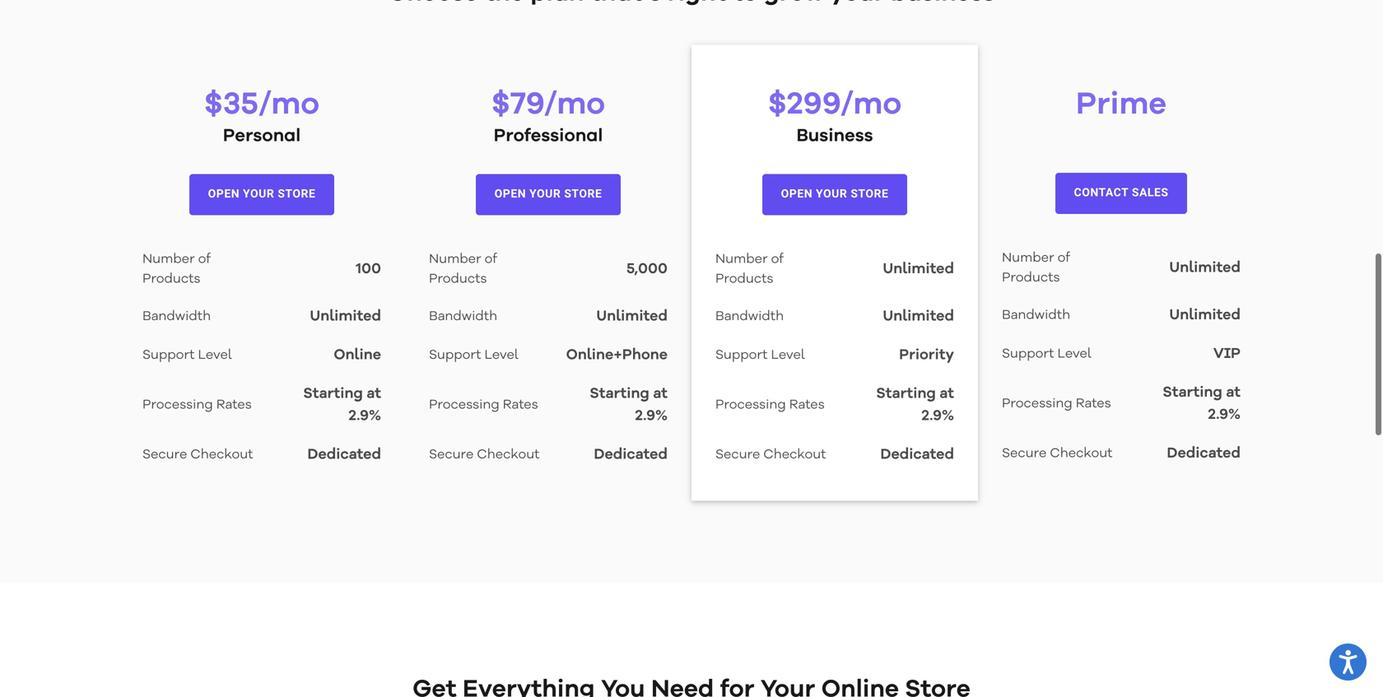 Task type: describe. For each thing, give the bounding box(es) containing it.
unlimited for online+phone
[[596, 310, 668, 324]]

your for $79/mo
[[529, 187, 561, 200]]

contact sales link
[[1056, 173, 1187, 214]]

prime
[[1076, 90, 1167, 121]]

open your store link for $299/mo
[[763, 174, 907, 215]]

of for $79/mo
[[485, 253, 497, 266]]

dedicated for $35/mo
[[307, 448, 381, 463]]

at for $79/mo
[[653, 387, 668, 402]]

number of products for $299/mo
[[715, 253, 784, 286]]

unlimited for priority
[[883, 310, 954, 324]]

starting at 2.9% for $79/mo
[[590, 387, 668, 424]]

sales
[[1132, 186, 1169, 199]]

$79/mo
[[491, 90, 605, 121]]

2.9% for $299/mo
[[922, 409, 954, 424]]

open for $299/mo
[[781, 187, 813, 200]]

starting at 2.9% down vip at the right of the page
[[1163, 386, 1241, 423]]

bandwidth for $79/mo
[[429, 310, 497, 324]]

support level for $35/mo
[[142, 349, 232, 362]]

bandwidth for $35/mo
[[142, 310, 211, 324]]

unlimited for online
[[310, 310, 381, 324]]

open your store for $35/mo
[[208, 187, 316, 200]]

secure checkout for $35/mo
[[142, 449, 253, 462]]

100
[[356, 262, 381, 277]]

contact
[[1074, 186, 1129, 199]]

vip
[[1213, 347, 1241, 362]]

2.9% for $35/mo
[[349, 409, 381, 424]]

store for $35/mo
[[278, 187, 316, 200]]

of for $299/mo
[[771, 253, 784, 266]]

open accessibe: accessibility options, statement and help image
[[1339, 650, 1357, 674]]

starting for $299/mo
[[876, 387, 936, 402]]

number of products for $79/mo
[[429, 253, 497, 286]]

products for $79/mo
[[429, 273, 487, 286]]

$299/mo business
[[768, 90, 902, 145]]

number of products for $35/mo
[[142, 253, 211, 286]]

$35/mo personal
[[204, 90, 320, 145]]

support level for $79/mo
[[429, 349, 519, 362]]

processing rates for $35/mo
[[142, 399, 252, 412]]

number for $299/mo
[[715, 253, 768, 266]]

professional
[[494, 127, 603, 145]]

secure checkout for $299/mo
[[715, 449, 826, 462]]



Task type: vqa. For each thing, say whether or not it's contained in the screenshot.


Task type: locate. For each thing, give the bounding box(es) containing it.
starting down online+phone
[[590, 387, 650, 402]]

open down business on the right of page
[[781, 187, 813, 200]]

support level for $299/mo
[[715, 349, 805, 362]]

2 horizontal spatial open your store link
[[763, 174, 907, 215]]

open down personal
[[208, 187, 240, 200]]

store down personal
[[278, 187, 316, 200]]

5,000
[[627, 262, 668, 277]]

your down professional
[[529, 187, 561, 200]]

1 horizontal spatial your
[[529, 187, 561, 200]]

$79/mo professional
[[491, 90, 605, 145]]

at down online
[[367, 387, 381, 402]]

dedicated
[[1167, 447, 1241, 462], [307, 448, 381, 463], [594, 448, 668, 463], [880, 448, 954, 463]]

3 open your store from the left
[[781, 187, 889, 200]]

store down business on the right of page
[[851, 187, 889, 200]]

1 store from the left
[[278, 187, 316, 200]]

secure checkout for $79/mo
[[429, 449, 540, 462]]

at
[[1226, 386, 1241, 401], [367, 387, 381, 402], [653, 387, 668, 402], [940, 387, 954, 402]]

starting at 2.9% down online+phone
[[590, 387, 668, 424]]

your down business on the right of page
[[816, 187, 847, 200]]

2 horizontal spatial store
[[851, 187, 889, 200]]

open your store down business on the right of page
[[781, 187, 889, 200]]

store
[[278, 187, 316, 200], [564, 187, 602, 200], [851, 187, 889, 200]]

processing rates for $79/mo
[[429, 399, 538, 412]]

0 horizontal spatial open your store link
[[190, 174, 334, 215]]

starting at 2.9% down online
[[303, 387, 381, 424]]

1 horizontal spatial store
[[564, 187, 602, 200]]

secure checkout
[[1002, 448, 1113, 461], [142, 449, 253, 462], [429, 449, 540, 462], [715, 449, 826, 462]]

online
[[334, 348, 381, 363]]

unlimited
[[1169, 261, 1241, 276], [883, 262, 954, 277], [1169, 308, 1241, 323], [310, 310, 381, 324], [596, 310, 668, 324], [883, 310, 954, 324]]

1 horizontal spatial open your store link
[[476, 174, 621, 215]]

priority
[[899, 348, 954, 363]]

bandwidth for $299/mo
[[715, 310, 784, 324]]

at down 'priority'
[[940, 387, 954, 402]]

$35/mo
[[204, 90, 320, 121]]

2.9% for $79/mo
[[635, 409, 668, 424]]

$299/mo
[[768, 90, 902, 121]]

starting down vip at the right of the page
[[1163, 386, 1223, 401]]

1 open from the left
[[208, 187, 240, 200]]

2.9% down online
[[349, 409, 381, 424]]

of for $35/mo
[[198, 253, 211, 266]]

2 horizontal spatial your
[[816, 187, 847, 200]]

starting for $79/mo
[[590, 387, 650, 402]]

0 horizontal spatial your
[[243, 187, 274, 200]]

starting for $35/mo
[[303, 387, 363, 402]]

at for $299/mo
[[940, 387, 954, 402]]

products for $35/mo
[[142, 273, 200, 286]]

number for $79/mo
[[429, 253, 481, 266]]

of
[[1058, 252, 1070, 265], [198, 253, 211, 266], [485, 253, 497, 266], [771, 253, 784, 266]]

at down online+phone
[[653, 387, 668, 402]]

open your store link down professional
[[476, 174, 621, 215]]

processing rates for $299/mo
[[715, 399, 825, 412]]

business
[[797, 127, 873, 145]]

1 horizontal spatial open
[[495, 187, 526, 200]]

2 store from the left
[[564, 187, 602, 200]]

2 horizontal spatial open your store
[[781, 187, 889, 200]]

number of products
[[1002, 252, 1070, 285], [142, 253, 211, 286], [429, 253, 497, 286], [715, 253, 784, 286]]

starting down online
[[303, 387, 363, 402]]

number
[[1002, 252, 1054, 265], [142, 253, 195, 266], [429, 253, 481, 266], [715, 253, 768, 266]]

open your store link for $79/mo
[[476, 174, 621, 215]]

store for $79/mo
[[564, 187, 602, 200]]

2 open from the left
[[495, 187, 526, 200]]

your for $299/mo
[[816, 187, 847, 200]]

0 horizontal spatial open your store
[[208, 187, 316, 200]]

store down professional
[[564, 187, 602, 200]]

2.9%
[[1208, 408, 1241, 423], [349, 409, 381, 424], [635, 409, 668, 424], [922, 409, 954, 424]]

0 horizontal spatial store
[[278, 187, 316, 200]]

support level
[[1002, 348, 1092, 361], [142, 349, 232, 362], [429, 349, 519, 362], [715, 349, 805, 362]]

open for $35/mo
[[208, 187, 240, 200]]

starting at 2.9% down 'priority'
[[876, 387, 954, 424]]

starting at 2.9%
[[1163, 386, 1241, 423], [303, 387, 381, 424], [590, 387, 668, 424], [876, 387, 954, 424]]

2.9% down vip at the right of the page
[[1208, 408, 1241, 423]]

open your store link down personal
[[190, 174, 334, 215]]

open
[[208, 187, 240, 200], [495, 187, 526, 200], [781, 187, 813, 200]]

your down personal
[[243, 187, 274, 200]]

starting
[[1163, 386, 1223, 401], [303, 387, 363, 402], [590, 387, 650, 402], [876, 387, 936, 402]]

2.9% down 'priority'
[[922, 409, 954, 424]]

3 store from the left
[[851, 187, 889, 200]]

open your store for $79/mo
[[495, 187, 602, 200]]

1 open your store link from the left
[[190, 174, 334, 215]]

open down professional
[[495, 187, 526, 200]]

at for $35/mo
[[367, 387, 381, 402]]

2 your from the left
[[529, 187, 561, 200]]

at down vip at the right of the page
[[1226, 386, 1241, 401]]

products for $299/mo
[[715, 273, 774, 286]]

your
[[243, 187, 274, 200], [529, 187, 561, 200], [816, 187, 847, 200]]

open your store down professional
[[495, 187, 602, 200]]

2 horizontal spatial open
[[781, 187, 813, 200]]

2 open your store from the left
[[495, 187, 602, 200]]

1 open your store from the left
[[208, 187, 316, 200]]

starting at 2.9% for $35/mo
[[303, 387, 381, 424]]

number for $35/mo
[[142, 253, 195, 266]]

0 horizontal spatial open
[[208, 187, 240, 200]]

open your store for $299/mo
[[781, 187, 889, 200]]

dedicated for $79/mo
[[594, 448, 668, 463]]

processing rates
[[1002, 398, 1111, 411], [142, 399, 252, 412], [429, 399, 538, 412], [715, 399, 825, 412]]

personal
[[223, 127, 301, 145]]

bandwidth
[[1002, 309, 1070, 322], [142, 310, 211, 324], [429, 310, 497, 324], [715, 310, 784, 324]]

1 horizontal spatial open your store
[[495, 187, 602, 200]]

3 your from the left
[[816, 187, 847, 200]]

open for $79/mo
[[495, 187, 526, 200]]

open your store
[[208, 187, 316, 200], [495, 187, 602, 200], [781, 187, 889, 200]]

open your store down personal
[[208, 187, 316, 200]]

open your store link
[[190, 174, 334, 215], [476, 174, 621, 215], [763, 174, 907, 215]]

3 open your store link from the left
[[763, 174, 907, 215]]

2 open your store link from the left
[[476, 174, 621, 215]]

online+phone
[[566, 348, 668, 363]]

store for $299/mo
[[851, 187, 889, 200]]

starting down 'priority'
[[876, 387, 936, 402]]

dedicated for $299/mo
[[880, 448, 954, 463]]

starting at 2.9% for $299/mo
[[876, 387, 954, 424]]

2.9% down online+phone
[[635, 409, 668, 424]]

unlimited for vip
[[1169, 308, 1241, 323]]

1 your from the left
[[243, 187, 274, 200]]

3 open from the left
[[781, 187, 813, 200]]

products
[[1002, 272, 1060, 285], [142, 273, 200, 286], [429, 273, 487, 286], [715, 273, 774, 286]]

your for $35/mo
[[243, 187, 274, 200]]

contact sales
[[1074, 186, 1169, 199]]

open your store link for $35/mo
[[190, 174, 334, 215]]

open your store link down business on the right of page
[[763, 174, 907, 215]]



